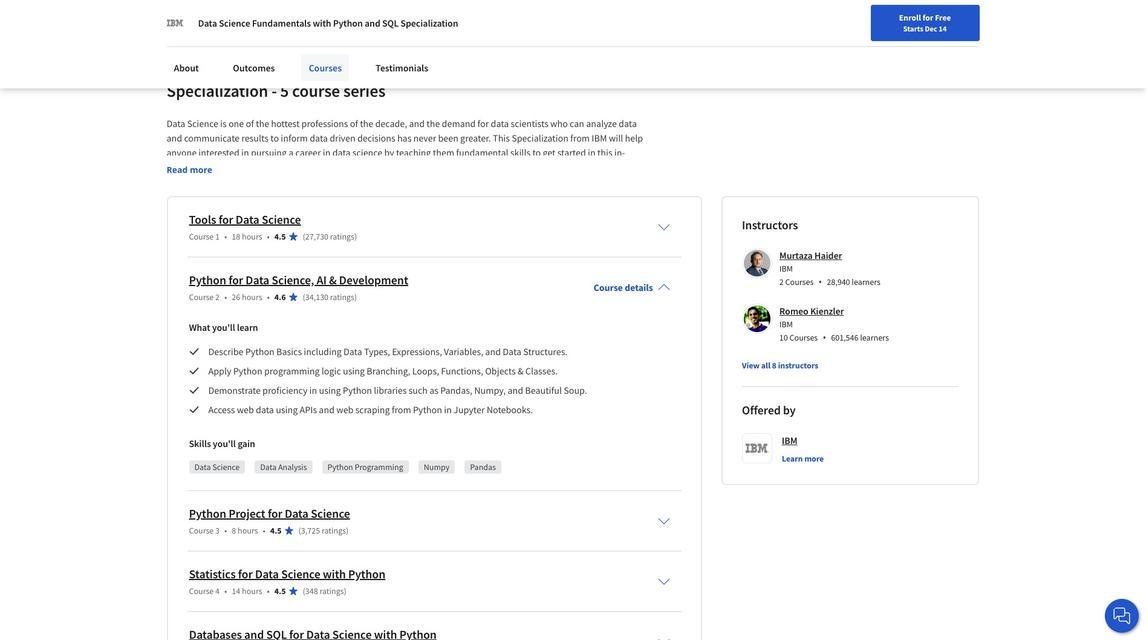 Task type: describe. For each thing, give the bounding box(es) containing it.
you'll for gain
[[213, 437, 236, 449]]

• left 26
[[224, 292, 227, 302]]

27,730
[[305, 231, 329, 242]]

by inside "data science is one of the hottest professions of the decade, and the demand for data scientists who can analyze data and communicate results to inform data driven decisions has never been greater. this specialization from ibm will help anyone interested in pursuing a career in data science by teaching them fundamental skills to get started in this in- demand field."
[[384, 146, 394, 158]]

data up this
[[491, 117, 509, 129]]

ratings for python for data science, ai & development
[[330, 292, 355, 302]]

0 vertical spatial with
[[313, 17, 331, 29]]

instructors
[[742, 217, 798, 232]]

python for data science, ai & development
[[189, 272, 408, 287]]

data down proficiency
[[256, 403, 274, 416]]

skills
[[189, 437, 211, 449]]

skills you'll gain
[[189, 437, 255, 449]]

as
[[430, 384, 439, 396]]

enroll
[[899, 12, 921, 23]]

1 horizontal spatial to
[[533, 146, 541, 158]]

course for statistics for data science with python
[[189, 586, 214, 596]]

pursuing
[[251, 146, 287, 158]]

describe python basics including data types, expressions, variables, and data structures.
[[208, 345, 568, 358]]

more for read more
[[190, 164, 212, 175]]

and up anyone on the top left of the page
[[167, 132, 182, 144]]

hottest
[[271, 117, 300, 129]]

such
[[409, 384, 428, 396]]

find your new career
[[811, 14, 886, 25]]

course details button
[[584, 264, 680, 310]]

learn
[[782, 453, 803, 464]]

data science fundamentals with python and sql specialization
[[198, 17, 458, 29]]

access web data using apis and web scraping from python in jupyter notebooks.
[[208, 403, 537, 416]]

for inside "data science is one of the hottest professions of the decade, and the demand for data scientists who can analyze data and communicate results to inform data driven decisions has never been greater. this specialization from ibm will help anyone interested in pursuing a career in data science by teaching them fundamental skills to get started in this in- demand field."
[[478, 117, 489, 129]]

jupyter
[[454, 403, 485, 416]]

data up 18
[[236, 212, 259, 227]]

601,546
[[831, 332, 859, 343]]

( for statistics for data science with python
[[303, 586, 305, 596]]

english button
[[893, 0, 966, 39]]

courses for murtaza
[[786, 276, 814, 287]]

coursera career certificate image
[[751, 0, 953, 53]]

notebooks.
[[487, 403, 533, 416]]

get
[[543, 146, 556, 158]]

about
[[174, 62, 199, 74]]

hours for python for data science, ai & development
[[242, 292, 262, 302]]

data up help
[[619, 117, 637, 129]]

in down the "pandas,"
[[444, 403, 452, 416]]

objects
[[485, 365, 516, 377]]

in down the results
[[241, 146, 249, 158]]

project
[[229, 506, 265, 521]]

specialization - 5 course series
[[167, 80, 386, 102]]

-
[[272, 80, 277, 102]]

data up course 4 • 14 hours •
[[255, 566, 279, 581]]

fundamental
[[456, 146, 509, 158]]

0 vertical spatial to
[[271, 132, 279, 144]]

data down professions
[[310, 132, 328, 144]]

data up objects
[[503, 345, 522, 358]]

• down statistics for data science with python 'link'
[[267, 586, 270, 596]]

data up course 2 • 26 hours •
[[246, 272, 269, 287]]

analyze
[[586, 117, 617, 129]]

numpy,
[[474, 384, 506, 396]]

enroll for free starts dec 14
[[899, 12, 951, 33]]

0 vertical spatial courses
[[309, 62, 342, 74]]

beautiful
[[525, 384, 562, 396]]

types,
[[364, 345, 390, 358]]

data science
[[195, 462, 240, 472]]

has
[[397, 132, 412, 144]]

including
[[304, 345, 342, 358]]

) for statistics for data science with python
[[344, 586, 347, 596]]

expressions,
[[392, 345, 442, 358]]

dec
[[925, 24, 937, 33]]

view all 8 instructors button
[[742, 359, 819, 371]]

( for tools for data science
[[303, 231, 305, 242]]

offered
[[742, 402, 781, 417]]

view all 8 instructors
[[742, 360, 819, 371]]

course for python project for data science
[[189, 525, 214, 536]]

4.6
[[275, 292, 286, 302]]

and up objects
[[485, 345, 501, 358]]

basics
[[276, 345, 302, 358]]

specialization inside "data science is one of the hottest professions of the decade, and the demand for data scientists who can analyze data and communicate results to inform data driven decisions has never been greater. this specialization from ibm will help anyone interested in pursuing a career in data science by teaching them fundamental skills to get started in this in- demand field."
[[512, 132, 569, 144]]

science inside "data science is one of the hottest professions of the decade, and the demand for data scientists who can analyze data and communicate results to inform data driven decisions has never been greater. this specialization from ibm will help anyone interested in pursuing a career in data science by teaching them fundamental skills to get started in this in- demand field."
[[187, 117, 218, 129]]

read
[[167, 164, 188, 175]]

ratings for tools for data science
[[330, 231, 355, 242]]

free
[[935, 12, 951, 23]]

8 inside the view all 8 instructors button
[[772, 360, 777, 371]]

ibm inside the murtaza haider ibm 2 courses • 28,940 learners
[[780, 263, 793, 274]]

in up apis
[[310, 384, 317, 396]]

in left this
[[588, 146, 596, 158]]

what
[[189, 321, 210, 333]]

read more
[[167, 164, 212, 175]]

this
[[493, 132, 510, 144]]

scientists
[[511, 117, 549, 129]]

statistics for data science with python
[[189, 566, 386, 581]]

career
[[863, 14, 886, 25]]

hours for python project for data science
[[238, 525, 258, 536]]

chat with us image
[[1113, 606, 1132, 626]]

) for python project for data science
[[346, 525, 349, 536]]

haider
[[815, 249, 842, 261]]

data science is one of the hottest professions of the decade, and the demand for data scientists who can analyze data and communicate results to inform data driven decisions has never been greater. this specialization from ibm will help anyone interested in pursuing a career in data science by teaching them fundamental skills to get started in this in- demand field.
[[167, 117, 645, 173]]

help
[[625, 132, 643, 144]]

18
[[232, 231, 240, 242]]

starts
[[904, 24, 924, 33]]

0 horizontal spatial 8
[[232, 525, 236, 536]]

( for python project for data science
[[299, 525, 301, 536]]

and up never
[[409, 117, 425, 129]]

course details
[[594, 281, 653, 293]]

outcomes
[[233, 62, 275, 74]]

programming
[[355, 462, 403, 472]]

view
[[742, 360, 760, 371]]

34,130
[[305, 292, 329, 302]]

structures.
[[523, 345, 568, 358]]

ratings for python project for data science
[[322, 525, 346, 536]]

pandas,
[[441, 384, 472, 396]]

learners for haider
[[852, 276, 881, 287]]

demonstrate proficiency in using python libraries such as pandas, numpy, and beautiful soup.
[[208, 384, 587, 396]]

4.5 for tools
[[275, 231, 286, 242]]

classes.
[[526, 365, 558, 377]]

murtaza
[[780, 249, 813, 261]]

statistics
[[189, 566, 236, 581]]

data down driven
[[333, 146, 351, 158]]

inform
[[281, 132, 308, 144]]

4.5 for python
[[270, 525, 282, 536]]

your
[[828, 14, 844, 25]]

0 horizontal spatial 2
[[215, 292, 220, 302]]

data down skills
[[195, 462, 211, 472]]

• right 4
[[224, 586, 227, 596]]

course for python for data science, ai & development
[[189, 292, 214, 302]]

who
[[551, 117, 568, 129]]

romeo
[[780, 305, 809, 317]]

data inside "data science is one of the hottest professions of the decade, and the demand for data scientists who can analyze data and communicate results to inform data driven decisions has never been greater. this specialization from ibm will help anyone interested in pursuing a career in data science by teaching them fundamental skills to get started in this in- demand field."
[[167, 117, 185, 129]]

python for data science, ai & development link
[[189, 272, 408, 287]]

science,
[[272, 272, 314, 287]]

proficiency
[[263, 384, 308, 396]]

programming
[[264, 365, 320, 377]]

• right 1
[[224, 231, 227, 242]]

data left "analysis"
[[260, 462, 277, 472]]

numpy
[[424, 462, 450, 472]]

a
[[289, 146, 294, 158]]

this
[[598, 146, 613, 158]]



Task type: vqa. For each thing, say whether or not it's contained in the screenshot.
"with"
yes



Task type: locate. For each thing, give the bounding box(es) containing it.
4.5 for statistics
[[275, 586, 286, 596]]

data right ibm image
[[198, 17, 217, 29]]

0 horizontal spatial demand
[[167, 161, 200, 173]]

science
[[353, 146, 383, 158]]

0 horizontal spatial more
[[190, 164, 212, 175]]

courses up course
[[309, 62, 342, 74]]

romeo kienzler ibm 10 courses • 601,546 learners
[[780, 305, 889, 344]]

from inside "data science is one of the hottest professions of the decade, and the demand for data scientists who can analyze data and communicate results to inform data driven decisions has never been greater. this specialization from ibm will help anyone interested in pursuing a career in data science by teaching them fundamental skills to get started in this in- demand field."
[[571, 132, 590, 144]]

course left '3' on the left bottom of page
[[189, 525, 214, 536]]

and up notebooks.
[[508, 384, 523, 396]]

to left get
[[533, 146, 541, 158]]

28,940
[[827, 276, 850, 287]]

ratings right 348
[[320, 586, 344, 596]]

using down logic
[[319, 384, 341, 396]]

0 horizontal spatial using
[[276, 403, 298, 416]]

1 horizontal spatial web
[[337, 403, 354, 416]]

&
[[329, 272, 337, 287], [518, 365, 524, 377]]

murtaza haider link
[[780, 249, 842, 261]]

development
[[339, 272, 408, 287]]

1 horizontal spatial more
[[805, 453, 824, 464]]

)
[[355, 231, 357, 242], [355, 292, 357, 302], [346, 525, 349, 536], [344, 586, 347, 596]]

you'll left learn on the left bottom of the page
[[212, 321, 235, 333]]

2 horizontal spatial specialization
[[512, 132, 569, 144]]

) down development
[[355, 292, 357, 302]]

started
[[558, 146, 586, 158]]

using for apis
[[276, 403, 298, 416]]

using down proficiency
[[276, 403, 298, 416]]

1 horizontal spatial specialization
[[401, 17, 458, 29]]

tools
[[189, 212, 216, 227]]

2 down murtaza
[[780, 276, 784, 287]]

for up course 1 • 18 hours •
[[219, 212, 233, 227]]

more right learn
[[805, 453, 824, 464]]

0 vertical spatial 14
[[939, 24, 947, 33]]

1 horizontal spatial 14
[[939, 24, 947, 33]]

from down can
[[571, 132, 590, 144]]

science
[[219, 17, 250, 29], [187, 117, 218, 129], [262, 212, 301, 227], [213, 462, 240, 472], [311, 506, 350, 521], [281, 566, 321, 581]]

4.5
[[275, 231, 286, 242], [270, 525, 282, 536], [275, 586, 286, 596]]

0 vertical spatial learners
[[852, 276, 881, 287]]

pandas
[[470, 462, 496, 472]]

apis
[[300, 403, 317, 416]]

3
[[215, 525, 220, 536]]

courses down murtaza
[[786, 276, 814, 287]]

0 horizontal spatial by
[[384, 146, 394, 158]]

) right 27,730
[[355, 231, 357, 242]]

2 inside the murtaza haider ibm 2 courses • 28,940 learners
[[780, 276, 784, 287]]

4.5 down "python project for data science"
[[270, 525, 282, 536]]

( 348 ratings )
[[303, 586, 347, 596]]

1 horizontal spatial &
[[518, 365, 524, 377]]

0 vertical spatial demand
[[442, 117, 476, 129]]

2 horizontal spatial using
[[343, 365, 365, 377]]

1 horizontal spatial 8
[[772, 360, 777, 371]]

4.5 left 27,730
[[275, 231, 286, 242]]

• inside the murtaza haider ibm 2 courses • 28,940 learners
[[819, 275, 822, 289]]

0 horizontal spatial web
[[237, 403, 254, 416]]

read more button
[[167, 163, 212, 176]]

analysis
[[278, 462, 307, 472]]

never
[[414, 132, 436, 144]]

( down python for data science, ai & development
[[303, 292, 305, 302]]

2 of from the left
[[350, 117, 358, 129]]

• down the tools for data science
[[267, 231, 270, 242]]

by
[[384, 146, 394, 158], [783, 402, 796, 417]]

learn more
[[782, 453, 824, 464]]

3,725
[[301, 525, 320, 536]]

• inside romeo kienzler ibm 10 courses • 601,546 learners
[[823, 331, 827, 344]]

ibm up 10
[[780, 319, 793, 330]]

about link
[[167, 54, 206, 81]]

more right read
[[190, 164, 212, 175]]

( 34,130 ratings )
[[303, 292, 357, 302]]

1 horizontal spatial demand
[[442, 117, 476, 129]]

1 web from the left
[[237, 403, 254, 416]]

one
[[229, 117, 244, 129]]

course left 1
[[189, 231, 214, 242]]

ibm down analyze
[[592, 132, 607, 144]]

for up greater.
[[478, 117, 489, 129]]

you'll for learn
[[212, 321, 235, 333]]

ibm down murtaza
[[780, 263, 793, 274]]

14 inside enroll for free starts dec 14
[[939, 24, 947, 33]]

1 vertical spatial from
[[392, 403, 411, 416]]

for for statistics for data science with python
[[238, 566, 253, 581]]

web down demonstrate at the bottom of the page
[[237, 403, 254, 416]]

2 vertical spatial 4.5
[[275, 586, 286, 596]]

for up dec
[[923, 12, 934, 23]]

2 vertical spatial using
[[276, 403, 298, 416]]

the up the results
[[256, 117, 269, 129]]

specialization right sql
[[401, 17, 458, 29]]

1 the from the left
[[256, 117, 269, 129]]

demand down anyone on the top left of the page
[[167, 161, 200, 173]]

course for tools for data science
[[189, 231, 214, 242]]

course left details on the top of the page
[[594, 281, 623, 293]]

( 27,730 ratings )
[[303, 231, 357, 242]]

0 horizontal spatial 14
[[232, 586, 240, 596]]

( down the statistics for data science with python
[[303, 586, 305, 596]]

of up driven
[[350, 117, 358, 129]]

1 horizontal spatial from
[[571, 132, 590, 144]]

ratings for statistics for data science with python
[[320, 586, 344, 596]]

course 4 • 14 hours •
[[189, 586, 270, 596]]

in right career
[[323, 146, 331, 158]]

skills
[[510, 146, 531, 158]]

0 horizontal spatial &
[[329, 272, 337, 287]]

hours for statistics for data science with python
[[242, 586, 262, 596]]

( for python for data science, ai & development
[[303, 292, 305, 302]]

for inside enroll for free starts dec 14
[[923, 12, 934, 23]]

hours for tools for data science
[[242, 231, 262, 242]]

• right '3' on the left bottom of page
[[224, 525, 227, 536]]

None search field
[[172, 8, 463, 32]]

results
[[242, 132, 269, 144]]

specialization
[[401, 17, 458, 29], [167, 80, 268, 102], [512, 132, 569, 144]]

course 1 • 18 hours •
[[189, 231, 270, 242]]

) for python for data science, ai & development
[[355, 292, 357, 302]]

hours right 4
[[242, 586, 262, 596]]

1 vertical spatial 2
[[215, 292, 220, 302]]

0 horizontal spatial to
[[271, 132, 279, 144]]

learners inside romeo kienzler ibm 10 courses • 601,546 learners
[[860, 332, 889, 343]]

0 vertical spatial 4.5
[[275, 231, 286, 242]]

) for tools for data science
[[355, 231, 357, 242]]

using right logic
[[343, 365, 365, 377]]

courses inside romeo kienzler ibm 10 courses • 601,546 learners
[[790, 332, 818, 343]]

access
[[208, 403, 235, 416]]

courses for romeo
[[790, 332, 818, 343]]

data up anyone on the top left of the page
[[167, 117, 185, 129]]

python programming
[[328, 462, 403, 472]]

romeo kienzler link
[[780, 305, 844, 317]]

courses inside the murtaza haider ibm 2 courses • 28,940 learners
[[786, 276, 814, 287]]

course left 4
[[189, 586, 214, 596]]

0 vertical spatial from
[[571, 132, 590, 144]]

0 vertical spatial more
[[190, 164, 212, 175]]

2 vertical spatial courses
[[790, 332, 818, 343]]

data up 3,725 at the left bottom
[[285, 506, 309, 521]]

for for tools for data science
[[219, 212, 233, 227]]

1 vertical spatial you'll
[[213, 437, 236, 449]]

ratings right 27,730
[[330, 231, 355, 242]]

2 left 26
[[215, 292, 220, 302]]

for up 26
[[229, 272, 243, 287]]

learners for kienzler
[[860, 332, 889, 343]]

& right objects
[[518, 365, 524, 377]]

2 web from the left
[[337, 403, 354, 416]]

the up never
[[427, 117, 440, 129]]

scraping
[[356, 403, 390, 416]]

4.5 down statistics for data science with python 'link'
[[275, 586, 286, 596]]

describe
[[208, 345, 244, 358]]

for for enroll for free starts dec 14
[[923, 12, 934, 23]]

14 down free
[[939, 24, 947, 33]]

you'll left gain at the bottom left of page
[[213, 437, 236, 449]]

) right 3,725 at the left bottom
[[346, 525, 349, 536]]

offered by
[[742, 402, 796, 417]]

1 vertical spatial 14
[[232, 586, 240, 596]]

instructors
[[778, 360, 819, 371]]

find
[[811, 14, 826, 25]]

data
[[491, 117, 509, 129], [619, 117, 637, 129], [310, 132, 328, 144], [333, 146, 351, 158], [256, 403, 274, 416]]

0 vertical spatial 8
[[772, 360, 777, 371]]

1 horizontal spatial by
[[783, 402, 796, 417]]

web
[[237, 403, 254, 416], [337, 403, 354, 416]]

1 horizontal spatial using
[[319, 384, 341, 396]]

2 vertical spatial specialization
[[512, 132, 569, 144]]

2 the from the left
[[360, 117, 373, 129]]

ibm inside "data science is one of the hottest professions of the decade, and the demand for data scientists who can analyze data and communicate results to inform data driven decisions has never been greater. this specialization from ibm will help anyone interested in pursuing a career in data science by teaching them fundamental skills to get started in this in- demand field."
[[592, 132, 607, 144]]

driven
[[330, 132, 356, 144]]

python project for data science
[[189, 506, 350, 521]]

1 vertical spatial &
[[518, 365, 524, 377]]

ibm inside romeo kienzler ibm 10 courses • 601,546 learners
[[780, 319, 793, 330]]

more for learn more
[[805, 453, 824, 464]]

0 horizontal spatial the
[[256, 117, 269, 129]]

and right apis
[[319, 403, 335, 416]]

learn more button
[[782, 452, 824, 465]]

for
[[923, 12, 934, 23], [478, 117, 489, 129], [219, 212, 233, 227], [229, 272, 243, 287], [268, 506, 282, 521], [238, 566, 253, 581]]

hours down project
[[238, 525, 258, 536]]

courses right 10
[[790, 332, 818, 343]]

course 3 • 8 hours •
[[189, 525, 266, 536]]

new
[[846, 14, 862, 25]]

• down "python project for data science"
[[263, 525, 266, 536]]

5
[[280, 80, 289, 102]]

is
[[220, 117, 227, 129]]

teaching
[[396, 146, 431, 158]]

& right ai
[[329, 272, 337, 287]]

testimonials link
[[368, 54, 436, 81]]

course
[[292, 80, 340, 102]]

course inside course details 'dropdown button'
[[594, 281, 623, 293]]

tools for data science
[[189, 212, 301, 227]]

decisions
[[357, 132, 395, 144]]

0 vertical spatial &
[[329, 272, 337, 287]]

fundamentals
[[252, 17, 311, 29]]

series
[[343, 80, 386, 102]]

with
[[313, 17, 331, 29], [323, 566, 346, 581]]

data left types,
[[344, 345, 362, 358]]

to up pursuing
[[271, 132, 279, 144]]

0 vertical spatial using
[[343, 365, 365, 377]]

for right project
[[268, 506, 282, 521]]

1 vertical spatial to
[[533, 146, 541, 158]]

1 horizontal spatial of
[[350, 117, 358, 129]]

kienzler
[[811, 305, 844, 317]]

of right the one
[[246, 117, 254, 129]]

10
[[780, 332, 788, 343]]

sql
[[382, 17, 399, 29]]

1 vertical spatial using
[[319, 384, 341, 396]]

can
[[570, 117, 584, 129]]

1 vertical spatial courses
[[786, 276, 814, 287]]

0 horizontal spatial from
[[392, 403, 411, 416]]

ratings right 34,130
[[330, 292, 355, 302]]

0 vertical spatial by
[[384, 146, 394, 158]]

using for python
[[319, 384, 341, 396]]

ibm image
[[167, 15, 184, 31]]

apply
[[208, 365, 231, 377]]

web left scraping
[[337, 403, 354, 416]]

0 vertical spatial you'll
[[212, 321, 235, 333]]

specialization up get
[[512, 132, 569, 144]]

1 vertical spatial 4.5
[[270, 525, 282, 536]]

0 horizontal spatial specialization
[[167, 80, 268, 102]]

learners right 601,546
[[860, 332, 889, 343]]

1 vertical spatial with
[[323, 566, 346, 581]]

romeo kienzler image
[[744, 305, 771, 332]]

you'll
[[212, 321, 235, 333], [213, 437, 236, 449]]

using
[[343, 365, 365, 377], [319, 384, 341, 396], [276, 403, 298, 416]]

ibm link
[[782, 433, 798, 448]]

1 horizontal spatial 2
[[780, 276, 784, 287]]

8 right '3' on the left bottom of page
[[232, 525, 236, 536]]

find your new career link
[[805, 12, 893, 27]]

1 vertical spatial 8
[[232, 525, 236, 536]]

ibm up learn
[[782, 434, 798, 446]]

•
[[224, 231, 227, 242], [267, 231, 270, 242], [819, 275, 822, 289], [224, 292, 227, 302], [267, 292, 270, 302], [823, 331, 827, 344], [224, 525, 227, 536], [263, 525, 266, 536], [224, 586, 227, 596], [267, 586, 270, 596]]

3 the from the left
[[427, 117, 440, 129]]

course up what
[[189, 292, 214, 302]]

2 horizontal spatial the
[[427, 117, 440, 129]]

• left 28,940
[[819, 275, 822, 289]]

( up python for data science, ai & development link
[[303, 231, 305, 242]]

( down python project for data science link
[[299, 525, 301, 536]]

0 vertical spatial specialization
[[401, 17, 458, 29]]

course 2 • 26 hours •
[[189, 292, 270, 302]]

decade,
[[375, 117, 407, 129]]

hours right 26
[[242, 292, 262, 302]]

murtaza haider image
[[744, 250, 771, 276]]

1 horizontal spatial the
[[360, 117, 373, 129]]

and left sql
[[365, 17, 380, 29]]

by down decisions
[[384, 146, 394, 158]]

1 vertical spatial more
[[805, 453, 824, 464]]

for for python for data science, ai & development
[[229, 272, 243, 287]]

1 vertical spatial specialization
[[167, 80, 268, 102]]

specialization up is
[[167, 80, 268, 102]]

0 horizontal spatial of
[[246, 117, 254, 129]]

1 of from the left
[[246, 117, 254, 129]]

1 vertical spatial learners
[[860, 332, 889, 343]]

• left "4.6"
[[267, 292, 270, 302]]

1 vertical spatial demand
[[167, 161, 200, 173]]

gain
[[238, 437, 255, 449]]

1 vertical spatial by
[[783, 402, 796, 417]]

by right offered
[[783, 402, 796, 417]]

with up ( 348 ratings )
[[323, 566, 346, 581]]

0 vertical spatial 2
[[780, 276, 784, 287]]

with right fundamentals
[[313, 17, 331, 29]]

learners right 28,940
[[852, 276, 881, 287]]

learners inside the murtaza haider ibm 2 courses • 28,940 learners
[[852, 276, 881, 287]]

• left 601,546
[[823, 331, 827, 344]]

2
[[780, 276, 784, 287], [215, 292, 220, 302]]

demand up been
[[442, 117, 476, 129]]

been
[[438, 132, 459, 144]]

show notifications image
[[983, 15, 998, 30]]

statistics for data science with python link
[[189, 566, 386, 581]]



